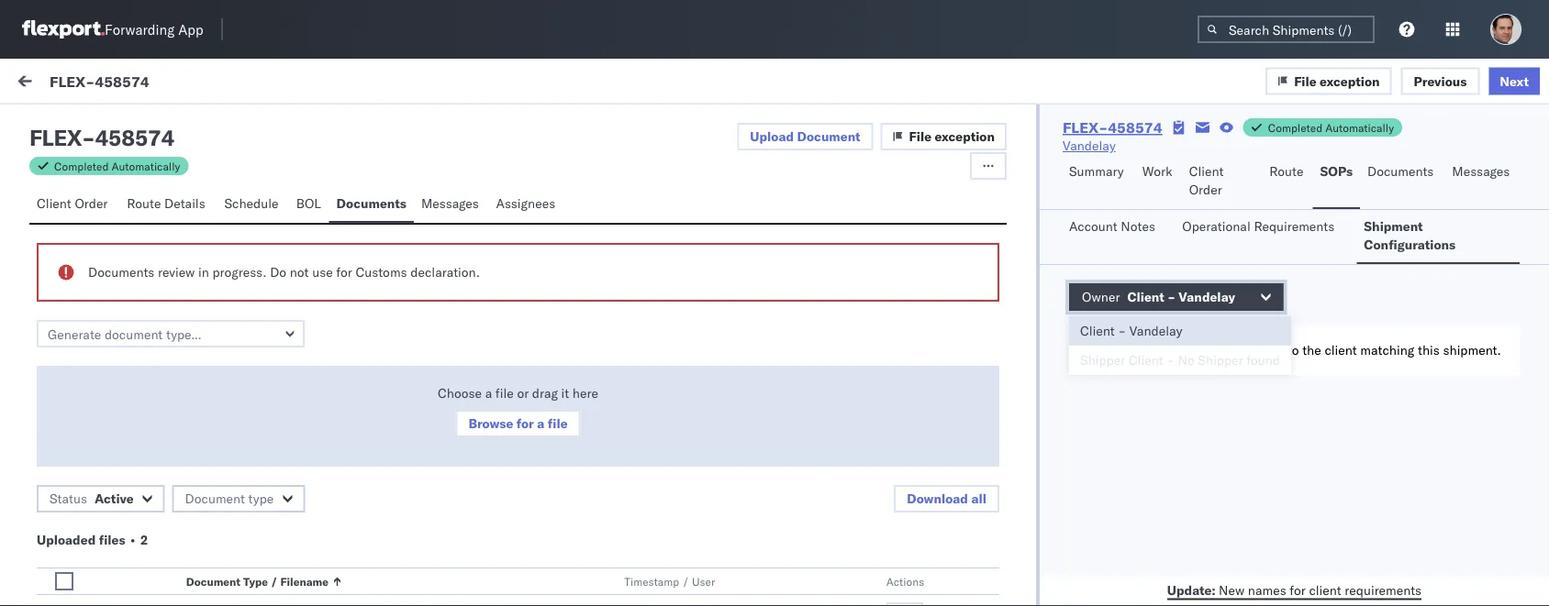 Task type: locate. For each thing, give the bounding box(es) containing it.
2 omkar savant from the top
[[89, 260, 171, 276]]

file down search shipments (/) text field
[[1294, 73, 1317, 89]]

upload
[[750, 129, 794, 145]]

sops
[[1320, 163, 1353, 179]]

1 resize handle column header from the left
[[498, 153, 520, 607]]

documents right bol button
[[336, 196, 407, 212]]

next
[[1500, 73, 1529, 89]]

1 vertical spatial work
[[1143, 163, 1173, 179]]

there are no procedures attached to the client matching this shipment.
[[1088, 342, 1502, 358]]

1 horizontal spatial client order button
[[1182, 155, 1262, 209]]

download
[[907, 491, 968, 507]]

choose a file or drag it here
[[438, 386, 598, 402]]

2 oct from the top
[[528, 277, 549, 293]]

26, left 7:22
[[553, 189, 573, 205]]

1 oct from the top
[[528, 189, 549, 205]]

Generate document type... text field
[[37, 320, 305, 348]]

list box containing client - vandelay
[[1069, 317, 1292, 375]]

oct left 7:22
[[528, 189, 549, 205]]

work right related
[[1249, 159, 1273, 173]]

internal
[[123, 117, 168, 133]]

exception: down 'uploaded files ∙ 2'
[[58, 573, 123, 589]]

0 horizontal spatial to
[[255, 292, 266, 308]]

26, for oct 26, 2023, 6:30 pm edt
[[553, 365, 573, 381]]

client right the
[[1325, 342, 1357, 358]]

requirements
[[1254, 218, 1335, 235]]

2023, left 7:22
[[576, 189, 612, 205]]

work up 'external (0)'
[[53, 71, 100, 96]]

5 2023, from the top
[[576, 574, 612, 590]]

list box
[[1069, 317, 1292, 375]]

0 vertical spatial automatically
[[1326, 121, 1394, 134]]

1 vertical spatial to
[[1288, 342, 1299, 358]]

route for route details
[[127, 196, 161, 212]]

edt right 5:45
[[669, 574, 693, 590]]

omkar savant up the warehouse
[[89, 541, 171, 557]]

3 omkar savant from the top
[[89, 348, 171, 364]]

1 horizontal spatial (0)
[[171, 117, 195, 133]]

1 horizontal spatial for
[[517, 416, 534, 432]]

2023, left 5:46
[[576, 462, 612, 478]]

3 savant from the top
[[131, 348, 171, 364]]

client order button up "operational"
[[1182, 155, 1262, 209]]

documents button right the bol
[[329, 187, 414, 223]]

order down related
[[1189, 182, 1222, 198]]

3 pm from the top
[[646, 365, 666, 381]]

0 vertical spatial file exception
[[1294, 73, 1380, 89]]

exception: unknown customs hold type
[[58, 467, 306, 483]]

0 vertical spatial route
[[1270, 163, 1304, 179]]

oct left 5:45
[[528, 574, 549, 590]]

omkar savant up filing
[[89, 260, 171, 276]]

2 2023, from the top
[[576, 277, 612, 293]]

test.
[[161, 204, 187, 220]]

2 vertical spatial document
[[186, 575, 241, 589]]

(0) for internal (0)
[[171, 117, 195, 133]]

exception
[[1320, 73, 1380, 89], [935, 129, 995, 145]]

458574
[[95, 72, 149, 90], [1108, 118, 1163, 137], [95, 124, 174, 151], [1246, 189, 1294, 205], [1246, 574, 1294, 590]]

edt right 6:30
[[669, 365, 693, 381]]

1 vertical spatial file exception
[[909, 129, 995, 145]]

actions
[[887, 575, 925, 589]]

26, down browse for a file button
[[553, 462, 573, 478]]

a
[[116, 292, 123, 308], [485, 386, 492, 402], [537, 416, 545, 432]]

resize handle column header
[[498, 153, 520, 607], [838, 153, 860, 607], [1177, 153, 1199, 607], [1516, 153, 1538, 607]]

flex- 458574 for oct 26, 2023, 5:45 pm edt
[[1207, 574, 1294, 590]]

0 horizontal spatial route
[[127, 196, 161, 212]]

i
[[55, 292, 59, 308]]

file exception down search shipments (/) text field
[[1294, 73, 1380, 89]]

1 vertical spatial completed
[[54, 159, 109, 173]]

flex- left names
[[1207, 574, 1246, 590]]

flex- right my
[[50, 72, 95, 90]]

2023, left 5:45
[[576, 574, 612, 590]]

1 vertical spatial for
[[517, 416, 534, 432]]

flex-458574 down forwarding app link
[[50, 72, 149, 90]]

4 2023, from the top
[[576, 462, 612, 478]]

exception: for exception: unknown customs hold type
[[58, 467, 123, 483]]

1 horizontal spatial type
[[277, 467, 306, 483]]

completed down flex - 458574
[[54, 159, 109, 173]]

external
[[29, 117, 78, 133]]

1 horizontal spatial client order
[[1189, 163, 1224, 198]]

customs up morale!
[[356, 264, 407, 280]]

2 omkar from the top
[[89, 260, 128, 276]]

shipper
[[1080, 352, 1126, 369], [1198, 352, 1243, 369]]

0 vertical spatial exception
[[1320, 73, 1380, 89]]

edt right 5:46
[[669, 462, 693, 478]]

2 horizontal spatial for
[[1290, 582, 1306, 598]]

uploaded files ∙ 2
[[37, 532, 148, 548]]

documents up shipment
[[1368, 163, 1434, 179]]

sops button
[[1313, 155, 1360, 209]]

omkar savant up messaging
[[89, 172, 171, 188]]

26, left 5:45
[[553, 574, 573, 590]]

pm for 7:22
[[646, 189, 666, 205]]

0 horizontal spatial work
[[178, 75, 208, 91]]

client order up "operational"
[[1189, 163, 1224, 198]]

documents button up shipment
[[1360, 155, 1445, 209]]

1 horizontal spatial shipper
[[1198, 352, 1243, 369]]

flex- 1366815
[[1207, 365, 1302, 381]]

3 2023, from the top
[[576, 365, 612, 381]]

messages button up the shipment configurations button
[[1445, 155, 1520, 209]]

0 vertical spatial exception:
[[58, 467, 123, 483]]

1 horizontal spatial file
[[548, 416, 568, 432]]

2 pm from the top
[[646, 277, 666, 293]]

for right names
[[1290, 582, 1306, 598]]

(0) inside internal (0) button
[[171, 117, 195, 133]]

hold
[[245, 467, 274, 483]]

6:30
[[615, 365, 643, 381]]

0 vertical spatial vandelay
[[1063, 138, 1116, 154]]

vandelay up summary
[[1063, 138, 1116, 154]]

pm right 5:46
[[646, 462, 666, 478]]

savant for filing
[[131, 260, 171, 276]]

0 horizontal spatial shipper
[[1080, 352, 1126, 369]]

vandelay up no
[[1130, 323, 1183, 339]]

1 vertical spatial documents
[[336, 196, 407, 212]]

completed automatically up item/shipment on the top of page
[[1268, 121, 1394, 134]]

4 oct from the top
[[528, 462, 549, 478]]

0 horizontal spatial work
[[53, 71, 100, 96]]

your
[[319, 292, 344, 308]]

0 horizontal spatial client order
[[37, 196, 108, 212]]

1 vertical spatial flex-458574
[[1063, 118, 1163, 137]]

client order button down message
[[29, 187, 120, 223]]

2 horizontal spatial a
[[537, 416, 545, 432]]

item/shipment
[[1276, 159, 1351, 173]]

account notes button
[[1062, 210, 1164, 264]]

pm right the 7:00
[[646, 277, 666, 293]]

(0) right internal
[[171, 117, 195, 133]]

1 vertical spatial document
[[185, 491, 245, 507]]

oct down browse for a file button
[[528, 462, 549, 478]]

1 edt from the top
[[669, 189, 693, 205]]

vandelay up procedures
[[1179, 289, 1235, 305]]

2023, up here
[[576, 365, 612, 381]]

0 vertical spatial customs
[[356, 264, 407, 280]]

1 horizontal spatial work
[[1249, 159, 1273, 173]]

5 pm from the top
[[646, 574, 666, 590]]

pm right 6:30
[[646, 365, 666, 381]]

edt for oct 26, 2023, 5:45 pm edt
[[669, 574, 693, 590]]

waka!
[[247, 379, 284, 395]]

0 horizontal spatial (0)
[[81, 117, 105, 133]]

omkar left ∙
[[89, 541, 128, 557]]

2023, left the 7:00
[[576, 277, 612, 293]]

458574 up summary
[[1108, 118, 1163, 137]]

whatever
[[55, 379, 110, 395]]

3 edt from the top
[[669, 365, 693, 381]]

oct for oct 26, 2023, 7:22 pm edt
[[528, 189, 549, 205]]

0 horizontal spatial a
[[116, 292, 123, 308]]

flexport. image
[[22, 20, 105, 39]]

0 vertical spatial file
[[496, 386, 514, 402]]

operational requirements button
[[1175, 210, 1346, 264]]

completed up related work item/shipment
[[1268, 121, 1323, 134]]

account notes
[[1069, 218, 1156, 235]]

5 26, from the top
[[553, 574, 573, 590]]

458574 down import
[[95, 124, 174, 151]]

it
[[561, 386, 569, 402]]

26,
[[553, 189, 573, 205], [553, 277, 573, 293], [553, 365, 573, 381], [553, 462, 573, 478], [553, 574, 573, 590]]

None checkbox
[[55, 573, 73, 591]]

operational
[[1183, 218, 1251, 235]]

timestamp / user
[[624, 575, 715, 589]]

1 vertical spatial type
[[243, 575, 268, 589]]

0 vertical spatial to
[[255, 292, 266, 308]]

0 horizontal spatial order
[[75, 196, 108, 212]]

0 horizontal spatial flex-458574
[[50, 72, 149, 90]]

1 vertical spatial exception:
[[58, 573, 123, 589]]

shipper client - no shipper found
[[1080, 352, 1281, 369]]

exception: up status active
[[58, 467, 123, 483]]

no
[[1146, 342, 1160, 358]]

file left or
[[496, 386, 514, 402]]

1 horizontal spatial exception
[[1320, 73, 1380, 89]]

0 horizontal spatial automatically
[[112, 159, 180, 173]]

1 horizontal spatial completed automatically
[[1268, 121, 1394, 134]]

2 / from the left
[[682, 575, 689, 589]]

found
[[1247, 352, 1281, 369]]

2 (0) from the left
[[171, 117, 195, 133]]

pm right 7:22
[[646, 189, 666, 205]]

3 oct from the top
[[528, 365, 549, 381]]

0 vertical spatial a
[[116, 292, 123, 308]]

2 vertical spatial for
[[1290, 582, 1306, 598]]

import work button
[[136, 75, 208, 91]]

2 exception: from the top
[[58, 573, 123, 589]]

document for type
[[185, 491, 245, 507]]

1 (0) from the left
[[81, 117, 105, 133]]

1 horizontal spatial documents
[[336, 196, 407, 212]]

omkar up the latent messaging test.
[[89, 172, 128, 188]]

/ left user
[[682, 575, 689, 589]]

1 horizontal spatial route
[[1270, 163, 1304, 179]]

documents review in progress. do not use for customs declaration.
[[88, 264, 480, 280]]

3 resize handle column header from the left
[[1177, 153, 1199, 607]]

7:22
[[615, 189, 643, 205]]

4 omkar from the top
[[89, 541, 128, 557]]

1 horizontal spatial /
[[682, 575, 689, 589]]

file
[[1294, 73, 1317, 89], [909, 129, 932, 145]]

2 vertical spatial a
[[537, 416, 545, 432]]

for
[[336, 264, 352, 280], [517, 416, 534, 432], [1290, 582, 1306, 598]]

1 shipper from the left
[[1080, 352, 1126, 369]]

resize handle column header for related work item/shipment
[[1516, 153, 1538, 607]]

type right the devan
[[243, 575, 268, 589]]

notes
[[1121, 218, 1156, 235]]

file exception up category at the right of the page
[[909, 129, 995, 145]]

route details
[[127, 196, 205, 212]]

oct
[[528, 189, 549, 205], [528, 277, 549, 293], [528, 365, 549, 381], [528, 462, 549, 478], [528, 574, 549, 590]]

1 omkar from the top
[[89, 172, 128, 188]]

a down "drag"
[[537, 416, 545, 432]]

0 horizontal spatial completed automatically
[[54, 159, 180, 173]]

devan
[[198, 573, 237, 589]]

status
[[50, 491, 87, 507]]

oct up "drag"
[[528, 365, 549, 381]]

2 savant from the top
[[131, 260, 171, 276]]

messages button up "declaration."
[[414, 187, 489, 223]]

0 vertical spatial messages
[[1452, 163, 1510, 179]]

0 horizontal spatial messages
[[421, 196, 479, 212]]

order
[[1189, 182, 1222, 198], [75, 196, 108, 212]]

3 26, from the top
[[553, 365, 573, 381]]

4 resize handle column header from the left
[[1516, 153, 1538, 607]]

for down or
[[517, 416, 534, 432]]

flex- down procedures
[[1207, 365, 1246, 381]]

1 exception: from the top
[[58, 467, 123, 483]]

work for related
[[1249, 159, 1273, 173]]

shipper down client - vandelay
[[1080, 352, 1126, 369]]

1854269
[[1246, 277, 1302, 293]]

edt
[[669, 189, 693, 205], [669, 277, 693, 293], [669, 365, 693, 381], [669, 462, 693, 478], [669, 574, 693, 590]]

document inside "document type / filename" button
[[186, 575, 241, 589]]

0 vertical spatial flex- 458574
[[1207, 189, 1294, 205]]

to right report
[[255, 292, 266, 308]]

configurations
[[1364, 237, 1456, 253]]

1 omkar savant from the top
[[89, 172, 171, 188]]

1 26, from the top
[[553, 189, 573, 205]]

delay
[[240, 573, 275, 589]]

next button
[[1489, 67, 1540, 95]]

file down 'it'
[[548, 416, 568, 432]]

26, for oct 26, 2023, 5:45 pm edt
[[553, 574, 573, 590]]

for right use on the left
[[336, 264, 352, 280]]

savant for test.
[[131, 172, 171, 188]]

5:46
[[615, 462, 643, 478]]

client - vandelay
[[1080, 323, 1183, 339]]

1 vertical spatial exception
[[935, 129, 995, 145]]

1 / from the left
[[271, 575, 278, 589]]

1 pm from the top
[[646, 189, 666, 205]]

type right hold
[[277, 467, 306, 483]]

2 vertical spatial documents
[[88, 264, 155, 280]]

files
[[99, 532, 125, 548]]

edt for oct 26, 2023, 5:46 pm edt
[[669, 462, 693, 478]]

0 horizontal spatial type
[[243, 575, 268, 589]]

0 horizontal spatial file
[[496, 386, 514, 402]]

4 pm from the top
[[646, 462, 666, 478]]

message
[[57, 159, 101, 173]]

flex- down operational requirements button
[[1207, 277, 1246, 293]]

owner
[[1082, 289, 1120, 305]]

2023, for 6:30
[[576, 365, 612, 381]]

0 vertical spatial for
[[336, 264, 352, 280]]

1 horizontal spatial flex-458574
[[1063, 118, 1163, 137]]

458574 right new
[[1246, 574, 1294, 590]]

0 vertical spatial flex-458574
[[50, 72, 149, 90]]

0 horizontal spatial file exception
[[909, 129, 995, 145]]

summary
[[1069, 163, 1124, 179]]

5 oct from the top
[[528, 574, 549, 590]]

am
[[62, 292, 80, 308]]

1 horizontal spatial messages
[[1452, 163, 1510, 179]]

0 horizontal spatial customs
[[187, 467, 242, 483]]

client order for the right client order button
[[1189, 163, 1224, 198]]

automatically
[[1326, 121, 1394, 134], [112, 159, 180, 173]]

completed automatically
[[1268, 121, 1394, 134], [54, 159, 180, 173]]

savant up floats
[[131, 348, 171, 364]]

2 horizontal spatial documents
[[1368, 163, 1434, 179]]

file
[[496, 386, 514, 402], [548, 416, 568, 432]]

to left the
[[1288, 342, 1299, 358]]

1 vertical spatial work
[[1249, 159, 1273, 173]]

2023, for 5:45
[[576, 574, 612, 590]]

messages up the shipment configurations button
[[1452, 163, 1510, 179]]

1 flex- 458574 from the top
[[1207, 189, 1294, 205]]

1 horizontal spatial to
[[1288, 342, 1299, 358]]

document inside document type button
[[185, 491, 245, 507]]

app
[[178, 21, 203, 38]]

0 vertical spatial client
[[1325, 342, 1357, 358]]

client left requirements
[[1309, 582, 1342, 598]]

savant up the warehouse
[[131, 541, 171, 557]]

/
[[271, 575, 278, 589], [682, 575, 689, 589]]

5 edt from the top
[[669, 574, 693, 590]]

1 2023, from the top
[[576, 189, 612, 205]]

flex- for oct 26, 2023, 6:30 pm edt
[[1207, 365, 1246, 381]]

0 horizontal spatial documents
[[88, 264, 155, 280]]

3 omkar from the top
[[89, 348, 128, 364]]

1 vertical spatial flex- 458574
[[1207, 574, 1294, 590]]

forwarding app
[[105, 21, 203, 38]]

browse for a file
[[468, 416, 568, 432]]

/ left filename at the left bottom of the page
[[271, 575, 278, 589]]

savant up commendation
[[131, 260, 171, 276]]

client order down message
[[37, 196, 108, 212]]

2 edt from the top
[[669, 277, 693, 293]]

2 flex- 458574 from the top
[[1207, 574, 1294, 590]]

omkar savant
[[89, 172, 171, 188], [89, 260, 171, 276], [89, 348, 171, 364], [89, 541, 171, 557]]

1 horizontal spatial a
[[485, 386, 492, 402]]

messages up "declaration."
[[421, 196, 479, 212]]

26, up 'it'
[[553, 365, 573, 381]]

flex- up "operational"
[[1207, 189, 1246, 205]]

customs up document type
[[187, 467, 242, 483]]

document type button
[[172, 486, 305, 513]]

new
[[1219, 582, 1245, 598]]

client order button
[[1182, 155, 1262, 209], [29, 187, 120, 223]]

1 vertical spatial customs
[[187, 467, 242, 483]]

oct for oct 26, 2023, 5:45 pm edt
[[528, 574, 549, 590]]

automatically down internal
[[112, 159, 180, 173]]

exception: warehouse devan delay
[[58, 573, 275, 589]]

review
[[158, 264, 195, 280]]

0 vertical spatial document
[[797, 129, 861, 145]]

1 savant from the top
[[131, 172, 171, 188]]

edt right 7:22
[[669, 189, 693, 205]]

0 vertical spatial documents
[[1368, 163, 1434, 179]]

work up notes
[[1143, 163, 1173, 179]]

oct down assignees button
[[528, 277, 549, 293]]

savant up route details
[[131, 172, 171, 188]]

assignees
[[496, 196, 556, 212]]

documents
[[1368, 163, 1434, 179], [336, 196, 407, 212], [88, 264, 155, 280]]

1 horizontal spatial file
[[1294, 73, 1317, 89]]

work right import
[[178, 75, 208, 91]]

oct 26, 2023, 7:22 pm edt
[[528, 189, 693, 205]]

a right "choose"
[[485, 386, 492, 402]]

1 vertical spatial completed automatically
[[54, 159, 180, 173]]

completed automatically down flex - 458574
[[54, 159, 180, 173]]

oct for oct 26, 2023, 6:30 pm edt
[[528, 365, 549, 381]]

related work item/shipment
[[1208, 159, 1351, 173]]

(0) inside external (0) button
[[81, 117, 105, 133]]

0 vertical spatial type
[[277, 467, 306, 483]]

a right filing
[[116, 292, 123, 308]]

flex- for oct 26, 2023, 7:00 pm edt
[[1207, 277, 1246, 293]]

are
[[1124, 342, 1143, 358]]

(0) right "external"
[[81, 117, 105, 133]]

shipper right no
[[1198, 352, 1243, 369]]

oct for oct 26, 2023, 7:00 pm edt
[[528, 277, 549, 293]]

all
[[972, 491, 987, 507]]

1 horizontal spatial work
[[1143, 163, 1173, 179]]

latent messaging test.
[[55, 204, 187, 220]]

4 26, from the top
[[553, 462, 573, 478]]

4 edt from the top
[[669, 462, 693, 478]]

documents for the leftmost documents button
[[336, 196, 407, 212]]

flex - 458574
[[29, 124, 174, 151]]

flex- 458574 for oct 26, 2023, 7:22 pm edt
[[1207, 189, 1294, 205]]

operational requirements
[[1183, 218, 1335, 235]]

2 26, from the top
[[553, 277, 573, 293]]

0 horizontal spatial file
[[909, 129, 932, 145]]

requirements
[[1345, 582, 1422, 598]]

client right work button
[[1189, 163, 1224, 179]]

pm
[[646, 189, 666, 205], [646, 277, 666, 293], [646, 365, 666, 381], [646, 462, 666, 478], [646, 574, 666, 590]]

flex- 458574
[[1207, 189, 1294, 205], [1207, 574, 1294, 590]]

0 horizontal spatial /
[[271, 575, 278, 589]]

/ inside button
[[271, 575, 278, 589]]

client up there
[[1080, 323, 1115, 339]]



Task type: describe. For each thing, give the bounding box(es) containing it.
type inside button
[[243, 575, 268, 589]]

/ inside button
[[682, 575, 689, 589]]

attached
[[1233, 342, 1284, 358]]

flex- for oct 26, 2023, 5:45 pm edt
[[1207, 574, 1246, 590]]

whatever floats
[[55, 379, 146, 395]]

5:45
[[615, 574, 643, 590]]

client down message
[[37, 196, 71, 212]]

omkar savant for floats
[[89, 348, 171, 364]]

filename
[[281, 575, 329, 589]]

work button
[[1135, 155, 1182, 209]]

schedule button
[[217, 187, 289, 223]]

1 horizontal spatial customs
[[356, 264, 407, 280]]

upload document
[[750, 129, 861, 145]]

for inside button
[[517, 416, 534, 432]]

work for my
[[53, 71, 100, 96]]

schedule
[[224, 196, 279, 212]]

owner client - vandelay
[[1082, 289, 1235, 305]]

there
[[1088, 342, 1121, 358]]

matching
[[1361, 342, 1415, 358]]

1366815
[[1246, 365, 1302, 381]]

oct for oct 26, 2023, 5:46 pm edt
[[528, 462, 549, 478]]

0 vertical spatial file
[[1294, 73, 1317, 89]]

omkar savant for am
[[89, 260, 171, 276]]

not
[[290, 264, 309, 280]]

progress.
[[212, 264, 267, 280]]

∙
[[129, 532, 137, 548]]

2023, for 7:22
[[576, 189, 612, 205]]

update: new names for client requirements
[[1167, 582, 1422, 598]]

document type / filename
[[186, 575, 329, 589]]

internal (0) button
[[116, 108, 206, 144]]

internal (0)
[[123, 117, 195, 133]]

pm for 5:46
[[646, 462, 666, 478]]

26, for oct 26, 2023, 7:00 pm edt
[[553, 277, 573, 293]]

1 horizontal spatial file exception
[[1294, 73, 1380, 89]]

shipment.
[[1443, 342, 1502, 358]]

names
[[1248, 582, 1287, 598]]

document type / filename button
[[183, 571, 587, 589]]

0 horizontal spatial completed
[[54, 159, 109, 173]]

account
[[1069, 218, 1118, 235]]

previous
[[1414, 73, 1467, 89]]

external (0) button
[[22, 108, 116, 144]]

client order for the leftmost client order button
[[37, 196, 108, 212]]

2
[[140, 532, 148, 548]]

flex- for oct 26, 2023, 7:22 pm edt
[[1207, 189, 1246, 205]]

pm for 6:30
[[646, 365, 666, 381]]

import work
[[136, 75, 208, 91]]

458574 up internal
[[95, 72, 149, 90]]

category
[[869, 159, 914, 173]]

client down client - vandelay
[[1129, 352, 1164, 369]]

2 vertical spatial vandelay
[[1130, 323, 1183, 339]]

4 savant from the top
[[131, 541, 171, 557]]

Search Shipments (/) text field
[[1198, 16, 1375, 43]]

1 vertical spatial vandelay
[[1179, 289, 1235, 305]]

2 resize handle column header from the left
[[838, 153, 860, 607]]

drag
[[532, 386, 558, 402]]

7:00
[[615, 277, 643, 293]]

in
[[198, 264, 209, 280]]

shipment configurations
[[1364, 218, 1456, 253]]

edt for oct 26, 2023, 6:30 pm edt
[[669, 365, 693, 381]]

2 shipper from the left
[[1198, 352, 1243, 369]]

shipment configurations button
[[1357, 210, 1520, 264]]

2023, for 5:46
[[576, 462, 612, 478]]

1 vertical spatial file
[[909, 129, 932, 145]]

26, for oct 26, 2023, 7:22 pm edt
[[553, 189, 573, 205]]

edt for oct 26, 2023, 7:22 pm edt
[[669, 189, 693, 205]]

0 horizontal spatial documents button
[[329, 187, 414, 223]]

latent
[[55, 204, 92, 220]]

pm for 5:45
[[646, 574, 666, 590]]

declaration.
[[411, 264, 480, 280]]

0 vertical spatial completed automatically
[[1268, 121, 1394, 134]]

flex
[[29, 124, 82, 151]]

timestamp / user button
[[620, 571, 850, 589]]

(0) for external (0)
[[81, 117, 105, 133]]

related
[[1208, 159, 1246, 173]]

commendation
[[126, 292, 213, 308]]

vandelay link
[[1063, 137, 1116, 155]]

resize handle column header for category
[[1177, 153, 1199, 607]]

import
[[136, 75, 175, 91]]

1 vertical spatial client
[[1309, 582, 1342, 598]]

0 horizontal spatial messages button
[[414, 187, 489, 223]]

omkar for floats
[[89, 348, 128, 364]]

0 horizontal spatial for
[[336, 264, 352, 280]]

boat! waka waka!
[[178, 379, 284, 395]]

unknown
[[127, 467, 184, 483]]

or
[[517, 386, 529, 402]]

1 vertical spatial a
[[485, 386, 492, 402]]

1 horizontal spatial messages button
[[1445, 155, 1520, 209]]

flex- up summary
[[1063, 118, 1108, 137]]

floats
[[113, 379, 146, 395]]

client up client - vandelay
[[1128, 289, 1165, 305]]

download all button
[[894, 486, 1000, 513]]

upload document button
[[737, 123, 873, 151]]

documents for rightmost documents button
[[1368, 163, 1434, 179]]

route button
[[1262, 155, 1313, 209]]

forwarding app link
[[22, 20, 203, 39]]

my
[[18, 71, 48, 96]]

bol
[[296, 196, 321, 212]]

forwarding
[[105, 21, 175, 38]]

1 horizontal spatial documents button
[[1360, 155, 1445, 209]]

details
[[164, 196, 205, 212]]

1 horizontal spatial order
[[1189, 182, 1222, 198]]

exception: for exception: warehouse devan delay
[[58, 573, 123, 589]]

omkar savant for messaging
[[89, 172, 171, 188]]

boat!
[[178, 379, 208, 395]]

assignees button
[[489, 187, 566, 223]]

no
[[1178, 352, 1195, 369]]

a inside button
[[537, 416, 545, 432]]

browse
[[468, 416, 513, 432]]

uploaded
[[37, 532, 96, 548]]

pm for 7:00
[[646, 277, 666, 293]]

work inside button
[[1143, 163, 1173, 179]]

1 vertical spatial messages
[[421, 196, 479, 212]]

shipment
[[1364, 218, 1423, 235]]

document inside upload document button
[[797, 129, 861, 145]]

documents for documents review in progress. do not use for customs declaration.
[[88, 264, 155, 280]]

report
[[216, 292, 251, 308]]

0 horizontal spatial exception
[[935, 129, 995, 145]]

458574 up 'operational requirements'
[[1246, 189, 1294, 205]]

warehouse
[[127, 573, 195, 589]]

file inside button
[[548, 416, 568, 432]]

edt for oct 26, 2023, 7:00 pm edt
[[669, 277, 693, 293]]

oct 26, 2023, 6:30 pm edt
[[528, 365, 693, 381]]

route for route
[[1270, 163, 1304, 179]]

choose
[[438, 386, 482, 402]]

0 horizontal spatial client order button
[[29, 187, 120, 223]]

route details button
[[120, 187, 217, 223]]

1 horizontal spatial automatically
[[1326, 121, 1394, 134]]

the
[[1303, 342, 1322, 358]]

update:
[[1167, 582, 1216, 598]]

2023, for 7:00
[[576, 277, 612, 293]]

4 omkar savant from the top
[[89, 541, 171, 557]]

document for type
[[186, 575, 241, 589]]

status active
[[50, 491, 134, 507]]

here
[[573, 386, 598, 402]]

savant for boat!
[[131, 348, 171, 364]]

1 vertical spatial automatically
[[112, 159, 180, 173]]

26, for oct 26, 2023, 5:46 pm edt
[[553, 462, 573, 478]]

omkar for messaging
[[89, 172, 128, 188]]

browse for a file button
[[456, 410, 581, 438]]

omkar for am
[[89, 260, 128, 276]]

1 horizontal spatial completed
[[1268, 121, 1323, 134]]

resize handle column header for message
[[498, 153, 520, 607]]



Task type: vqa. For each thing, say whether or not it's contained in the screenshot.
Oct 26, 2023, 7:00 PM EDT
yes



